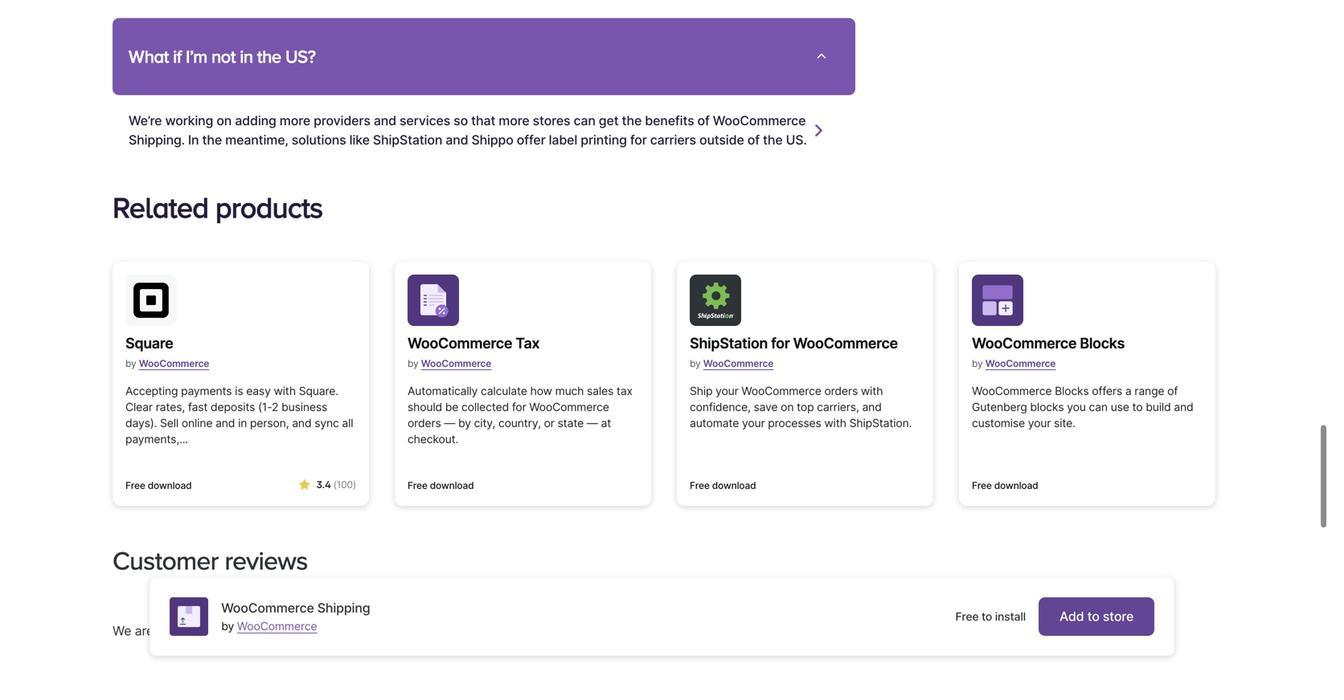 Task type: vqa. For each thing, say whether or not it's contained in the screenshot.
Open account menu icon
no



Task type: describe. For each thing, give the bounding box(es) containing it.
free to install
[[956, 611, 1026, 624]]

payments,...
[[125, 433, 188, 446]]

easy
[[246, 385, 271, 398]]

on inside ship your woocommerce orders with confidence, save on top carriers, and automate your processes with shipstation.
[[781, 401, 794, 414]]

square
[[125, 335, 173, 352]]

1 vertical spatial reviews
[[219, 624, 265, 639]]

customise
[[972, 417, 1025, 430]]

woocommerce tax by woocommerce
[[408, 335, 540, 370]]

customer reviews
[[113, 547, 308, 576]]

2 — from the left
[[587, 417, 598, 430]]

woocommerce blocks offers a range of gutenberg blocks you can use to build and customise your site.
[[972, 385, 1194, 430]]

accepting payments is easy with square. clear rates, fast deposits (1-2 business days). sell online and in person, and sync all payments,...
[[125, 385, 353, 446]]

like
[[349, 132, 370, 148]]

1 — from the left
[[444, 417, 455, 430]]

get for a
[[551, 624, 571, 639]]

person,
[[250, 417, 289, 430]]

outside
[[699, 132, 744, 148]]

1 horizontal spatial your
[[742, 417, 765, 430]]

working
[[165, 113, 213, 128]]

and left the services
[[374, 113, 396, 128]]

woocommerce blocks link
[[972, 333, 1125, 354]]

and left will
[[367, 624, 389, 639]]

free left install
[[956, 611, 979, 624]]

can inside we're working on adding more providers and services so that more stores can get the benefits of woocommerce shipping. in the meantime, solutions like shipstation and shippo offer label printing for carriers outside of the us.
[[574, 113, 596, 128]]

3.4 ( 100 )
[[316, 479, 356, 491]]

in inside accepting payments is easy with square. clear rates, fast deposits (1-2 business days). sell online and in person, and sync all payments,...
[[238, 417, 247, 430]]

label
[[549, 132, 577, 148]]

0 vertical spatial in
[[240, 46, 253, 66]]

the left us?
[[257, 46, 281, 66]]

related products
[[113, 191, 323, 223]]

your inside woocommerce blocks offers a range of gutenberg blocks you can use to build and customise your site.
[[1028, 417, 1051, 430]]

we
[[531, 624, 548, 639]]

so
[[454, 113, 468, 128]]

store
[[1103, 609, 1134, 625]]

the left us.
[[763, 132, 783, 148]]

with for shipstation for woocommerce
[[861, 385, 883, 398]]

will
[[393, 624, 412, 639]]

solutions
[[292, 132, 346, 148]]

0 horizontal spatial a
[[575, 624, 582, 639]]

can inside woocommerce blocks offers a range of gutenberg blocks you can use to build and customise your site.
[[1089, 401, 1108, 414]]

woocommerce inside automatically calculate how much sales tax should be collected for woocommerce orders — by city, country, or state — at checkout.
[[529, 401, 609, 414]]

ship
[[690, 385, 713, 398]]

we are accepting reviews for this product, and will display them when we get a few more.
[[113, 624, 644, 639]]

for inside automatically calculate how much sales tax should be collected for woocommerce orders — by city, country, or state — at checkout.
[[512, 401, 526, 414]]

sync
[[315, 417, 339, 430]]

by inside the woocommerce blocks by woocommerce
[[972, 358, 983, 370]]

product,
[[314, 624, 363, 639]]

and down deposits
[[216, 417, 235, 430]]

the right in
[[202, 132, 222, 148]]

are
[[135, 624, 154, 639]]

checkout.
[[408, 433, 458, 446]]

and inside woocommerce blocks offers a range of gutenberg blocks you can use to build and customise your site.
[[1174, 401, 1194, 414]]

stores
[[533, 113, 570, 128]]

deposits
[[211, 401, 255, 414]]

what
[[129, 46, 169, 66]]

sell
[[160, 417, 179, 430]]

woocommerce shipping by woocommerce
[[221, 601, 370, 634]]

meantime,
[[225, 132, 288, 148]]

download for woocommerce blocks
[[994, 480, 1038, 492]]

1 more from the left
[[280, 113, 310, 128]]

by inside automatically calculate how much sales tax should be collected for woocommerce orders — by city, country, or state — at checkout.
[[458, 417, 471, 430]]

that
[[471, 113, 495, 128]]

woocommerce link for woocommerce blocks
[[985, 352, 1056, 376]]

state
[[558, 417, 584, 430]]

display
[[415, 624, 457, 639]]

benefits
[[645, 113, 694, 128]]

much
[[555, 385, 584, 398]]

providers
[[314, 113, 370, 128]]

use
[[1111, 401, 1129, 414]]

range
[[1135, 385, 1165, 398]]

site.
[[1054, 417, 1076, 430]]

by inside woocommerce shipping by woocommerce
[[221, 620, 234, 634]]

carriers
[[650, 132, 696, 148]]

all
[[342, 417, 353, 430]]

more.
[[610, 624, 644, 639]]

woocommerce inside square by woocommerce
[[139, 358, 209, 370]]

0 horizontal spatial your
[[716, 385, 739, 398]]

free for woocommerce blocks
[[972, 480, 992, 492]]

we're working on adding more providers and services so that more stores can get the benefits of woocommerce shipping. in the meantime, solutions like shipstation and shippo offer label printing for carriers outside of the us. link
[[129, 111, 813, 150]]

woocommerce inside we're working on adding more providers and services so that more stores can get the benefits of woocommerce shipping. in the meantime, solutions like shipstation and shippo offer label printing for carriers outside of the us.
[[713, 113, 806, 128]]

free download for woocommerce blocks
[[972, 480, 1038, 492]]

(1-
[[258, 401, 272, 414]]

1 horizontal spatial with
[[824, 417, 846, 430]]

we're
[[129, 113, 162, 128]]

carriers,
[[817, 401, 859, 414]]

you
[[1067, 401, 1086, 414]]

blocks for woocommerce blocks by woocommerce
[[1080, 335, 1125, 352]]

3.4
[[316, 479, 331, 491]]

free for woocommerce tax
[[408, 480, 428, 492]]

on inside we're working on adding more providers and services so that more stores can get the benefits of woocommerce shipping. in the meantime, solutions like shipstation and shippo offer label printing for carriers outside of the us.
[[217, 113, 232, 128]]

services
[[400, 113, 450, 128]]

and inside ship your woocommerce orders with confidence, save on top carriers, and automate your processes with shipstation.
[[862, 401, 882, 414]]

square by woocommerce
[[125, 335, 209, 370]]

what if i'm not in the us?
[[129, 46, 316, 66]]

square.
[[299, 385, 338, 398]]

add to store
[[1060, 609, 1134, 625]]

shipping.
[[129, 132, 185, 148]]

by inside woocommerce tax by woocommerce
[[408, 358, 419, 370]]

to for add to store
[[1087, 609, 1100, 625]]

shipstation.
[[850, 417, 912, 430]]

2
[[272, 401, 278, 414]]

blocks
[[1030, 401, 1064, 414]]

woocommerce link for woocommerce tax
[[421, 352, 491, 376]]

accepting
[[157, 624, 216, 639]]

100
[[337, 479, 353, 491]]

add
[[1060, 609, 1084, 625]]

ship your woocommerce orders with confidence, save on top carriers, and automate your processes with shipstation.
[[690, 385, 912, 430]]

of inside woocommerce blocks offers a range of gutenberg blocks you can use to build and customise your site.
[[1168, 385, 1178, 398]]

install
[[995, 611, 1026, 624]]

2 more from the left
[[499, 113, 529, 128]]

us?
[[285, 46, 316, 66]]

business
[[281, 401, 327, 414]]

shipstation inside shipstation for woocommerce by woocommerce
[[690, 335, 768, 352]]

when
[[495, 624, 527, 639]]

download for shipstation for woocommerce
[[712, 480, 756, 492]]



Task type: locate. For each thing, give the bounding box(es) containing it.
not
[[211, 46, 236, 66]]

0 vertical spatial reviews
[[225, 547, 308, 576]]

processes
[[768, 417, 821, 430]]

tax
[[617, 385, 633, 398]]

reviews right accepting
[[219, 624, 265, 639]]

1 horizontal spatial shipstation
[[690, 335, 768, 352]]

products
[[215, 191, 323, 223]]

free download down checkout.
[[408, 480, 474, 492]]

add to store link
[[1039, 598, 1155, 637]]

in right not
[[240, 46, 253, 66]]

for up save
[[771, 335, 790, 352]]

them
[[461, 624, 491, 639]]

fast
[[188, 401, 208, 414]]

woocommerce link for square
[[139, 352, 209, 376]]

to inside woocommerce blocks offers a range of gutenberg blocks you can use to build and customise your site.
[[1132, 401, 1143, 414]]

3 download from the left
[[712, 480, 756, 492]]

customer
[[113, 547, 218, 576]]

us.
[[786, 132, 807, 148]]

shipstation
[[373, 132, 442, 148], [690, 335, 768, 352]]

in
[[240, 46, 253, 66], [238, 417, 247, 430]]

1 vertical spatial a
[[575, 624, 582, 639]]

get up the printing
[[599, 113, 619, 128]]

offer
[[517, 132, 546, 148]]

0 vertical spatial a
[[1125, 385, 1132, 398]]

by inside square by woocommerce
[[125, 358, 136, 370]]

shipstation up ship
[[690, 335, 768, 352]]

blocks inside woocommerce blocks offers a range of gutenberg blocks you can use to build and customise your site.
[[1055, 385, 1089, 398]]

a
[[1125, 385, 1132, 398], [575, 624, 582, 639]]

to left install
[[982, 611, 992, 624]]

0 vertical spatial can
[[574, 113, 596, 128]]

1 horizontal spatial can
[[1089, 401, 1108, 414]]

orders
[[824, 385, 858, 398], [408, 417, 441, 430]]

your up confidence,
[[716, 385, 739, 398]]

1 vertical spatial of
[[747, 132, 760, 148]]

or
[[544, 417, 555, 430]]

should
[[408, 401, 442, 414]]

for inside shipstation for woocommerce by woocommerce
[[771, 335, 790, 352]]

blocks up the offers
[[1080, 335, 1125, 352]]

and right the build
[[1174, 401, 1194, 414]]

the up the printing
[[622, 113, 642, 128]]

be
[[445, 401, 459, 414]]

0 horizontal spatial of
[[697, 113, 710, 128]]

1 horizontal spatial to
[[1087, 609, 1100, 625]]

i'm
[[186, 46, 207, 66]]

0 horizontal spatial with
[[274, 385, 296, 398]]

shipstation inside we're working on adding more providers and services so that more stores can get the benefits of woocommerce shipping. in the meantime, solutions like shipstation and shippo offer label printing for carriers outside of the us.
[[373, 132, 442, 148]]

free download
[[125, 480, 192, 492], [408, 480, 474, 492], [690, 480, 756, 492], [972, 480, 1038, 492]]

automatically
[[408, 385, 478, 398]]

get for the
[[599, 113, 619, 128]]

— left at
[[587, 417, 598, 430]]

2 horizontal spatial to
[[1132, 401, 1143, 414]]

1 download from the left
[[148, 480, 192, 492]]

if
[[173, 46, 182, 66]]

blocks up you
[[1055, 385, 1089, 398]]

top
[[797, 401, 814, 414]]

by up gutenberg
[[972, 358, 983, 370]]

download down customise
[[994, 480, 1038, 492]]

(
[[333, 479, 337, 491]]

by up "automatically"
[[408, 358, 419, 370]]

more up offer
[[499, 113, 529, 128]]

of up the build
[[1168, 385, 1178, 398]]

on left adding
[[217, 113, 232, 128]]

with inside accepting payments is easy with square. clear rates, fast deposits (1-2 business days). sell online and in person, and sync all payments,...
[[274, 385, 296, 398]]

on up the processes
[[781, 401, 794, 414]]

and down so
[[446, 132, 468, 148]]

0 vertical spatial shipstation
[[373, 132, 442, 148]]

0 horizontal spatial can
[[574, 113, 596, 128]]

related
[[113, 191, 209, 223]]

orders inside ship your woocommerce orders with confidence, save on top carriers, and automate your processes with shipstation.
[[824, 385, 858, 398]]

)
[[353, 479, 356, 491]]

to right add
[[1087, 609, 1100, 625]]

to for free to install
[[982, 611, 992, 624]]

free for shipstation for woocommerce
[[690, 480, 710, 492]]

for up "country,"
[[512, 401, 526, 414]]

1 horizontal spatial —
[[587, 417, 598, 430]]

3 free download from the left
[[690, 480, 756, 492]]

1 vertical spatial orders
[[408, 417, 441, 430]]

offers
[[1092, 385, 1122, 398]]

sales
[[587, 385, 614, 398]]

1 horizontal spatial on
[[781, 401, 794, 414]]

shipstation down the services
[[373, 132, 442, 148]]

shipstation for woocommerce by woocommerce
[[690, 335, 898, 370]]

get inside we're working on adding more providers and services so that more stores can get the benefits of woocommerce shipping. in the meantime, solutions like shipstation and shippo offer label printing for carriers outside of the us.
[[599, 113, 619, 128]]

1 horizontal spatial get
[[599, 113, 619, 128]]

in
[[188, 132, 199, 148]]

0 vertical spatial orders
[[824, 385, 858, 398]]

1 vertical spatial on
[[781, 401, 794, 414]]

get
[[599, 113, 619, 128], [551, 624, 571, 639]]

free download for woocommerce tax
[[408, 480, 474, 492]]

1 vertical spatial blocks
[[1055, 385, 1089, 398]]

blocks
[[1080, 335, 1125, 352], [1055, 385, 1089, 398]]

1 horizontal spatial a
[[1125, 385, 1132, 398]]

your down save
[[742, 417, 765, 430]]

adding
[[235, 113, 276, 128]]

1 vertical spatial can
[[1089, 401, 1108, 414]]

2 free download from the left
[[408, 480, 474, 492]]

to right use
[[1132, 401, 1143, 414]]

—
[[444, 417, 455, 430], [587, 417, 598, 430]]

more up the solutions
[[280, 113, 310, 128]]

is
[[235, 385, 243, 398]]

payments
[[181, 385, 232, 398]]

square link
[[125, 333, 209, 354]]

confidence,
[[690, 401, 751, 414]]

free down customise
[[972, 480, 992, 492]]

by right accepting
[[221, 620, 234, 634]]

for left this
[[269, 624, 285, 639]]

0 horizontal spatial to
[[982, 611, 992, 624]]

gutenberg
[[972, 401, 1027, 414]]

free download down customise
[[972, 480, 1038, 492]]

1 horizontal spatial more
[[499, 113, 529, 128]]

1 horizontal spatial of
[[747, 132, 760, 148]]

on
[[217, 113, 232, 128], [781, 401, 794, 414]]

download down checkout.
[[430, 480, 474, 492]]

with up the "2"
[[274, 385, 296, 398]]

for inside we're working on adding more providers and services so that more stores can get the benefits of woocommerce shipping. in the meantime, solutions like shipstation and shippo offer label printing for carriers outside of the us.
[[630, 132, 647, 148]]

country,
[[498, 417, 541, 430]]

city,
[[474, 417, 495, 430]]

free download down automate
[[690, 480, 756, 492]]

get right we
[[551, 624, 571, 639]]

with down carriers,
[[824, 417, 846, 430]]

with for square
[[274, 385, 296, 398]]

0 horizontal spatial get
[[551, 624, 571, 639]]

we're working on adding more providers and services so that more stores can get the benefits of woocommerce shipping. in the meantime, solutions like shipstation and shippo offer label printing for carriers outside of the us.
[[129, 113, 807, 148]]

0 vertical spatial on
[[217, 113, 232, 128]]

1 free download from the left
[[125, 480, 192, 492]]

download for woocommerce tax
[[430, 480, 474, 492]]

by left 'city,'
[[458, 417, 471, 430]]

free down automate
[[690, 480, 710, 492]]

by down square
[[125, 358, 136, 370]]

tax
[[516, 335, 540, 352]]

printing
[[581, 132, 627, 148]]

blocks for woocommerce blocks offers a range of gutenberg blocks you can use to build and customise your site.
[[1055, 385, 1089, 398]]

save
[[754, 401, 778, 414]]

4 free download from the left
[[972, 480, 1038, 492]]

woocommerce tax link
[[408, 333, 540, 354]]

free download down payments,...
[[125, 480, 192, 492]]

0 horizontal spatial shipstation
[[373, 132, 442, 148]]

by up ship
[[690, 358, 701, 370]]

can down the offers
[[1089, 401, 1108, 414]]

2 horizontal spatial your
[[1028, 417, 1051, 430]]

angle right image
[[813, 122, 823, 138]]

0 vertical spatial get
[[599, 113, 619, 128]]

reviews up woocommerce shipping by woocommerce
[[225, 547, 308, 576]]

woocommerce inside ship your woocommerce orders with confidence, save on top carriers, and automate your processes with shipstation.
[[742, 385, 821, 398]]

by
[[125, 358, 136, 370], [408, 358, 419, 370], [690, 358, 701, 370], [972, 358, 983, 370], [458, 417, 471, 430], [221, 620, 234, 634]]

of
[[697, 113, 710, 128], [747, 132, 760, 148], [1168, 385, 1178, 398]]

clear
[[125, 401, 153, 414]]

few
[[585, 624, 607, 639]]

automatically calculate how much sales tax should be collected for woocommerce orders — by city, country, or state — at checkout.
[[408, 385, 633, 446]]

0 horizontal spatial —
[[444, 417, 455, 430]]

a inside woocommerce blocks offers a range of gutenberg blocks you can use to build and customise your site.
[[1125, 385, 1132, 398]]

orders down the should
[[408, 417, 441, 430]]

a left few in the left bottom of the page
[[575, 624, 582, 639]]

your
[[716, 385, 739, 398], [742, 417, 765, 430], [1028, 417, 1051, 430]]

— down be
[[444, 417, 455, 430]]

2 horizontal spatial of
[[1168, 385, 1178, 398]]

build
[[1146, 401, 1171, 414]]

download down payments,...
[[148, 480, 192, 492]]

1 vertical spatial in
[[238, 417, 247, 430]]

and up shipstation.
[[862, 401, 882, 414]]

woocommerce link for shipstation for woocommerce
[[703, 352, 774, 376]]

of up outside at the top right
[[697, 113, 710, 128]]

orders inside automatically calculate how much sales tax should be collected for woocommerce orders — by city, country, or state — at checkout.
[[408, 417, 441, 430]]

with up shipstation.
[[861, 385, 883, 398]]

shippo
[[472, 132, 514, 148]]

days).
[[125, 417, 157, 430]]

rates,
[[156, 401, 185, 414]]

and down business
[[292, 417, 312, 430]]

download
[[148, 480, 192, 492], [430, 480, 474, 492], [712, 480, 756, 492], [994, 480, 1038, 492]]

0 horizontal spatial orders
[[408, 417, 441, 430]]

online
[[182, 417, 213, 430]]

we
[[113, 624, 131, 639]]

1 vertical spatial shipstation
[[690, 335, 768, 352]]

woocommerce
[[713, 113, 806, 128], [408, 335, 512, 352], [793, 335, 898, 352], [972, 335, 1077, 352], [139, 358, 209, 370], [421, 358, 491, 370], [703, 358, 774, 370], [985, 358, 1056, 370], [742, 385, 821, 398], [972, 385, 1052, 398], [529, 401, 609, 414], [221, 601, 314, 617], [237, 620, 317, 634]]

blocks inside the woocommerce blocks by woocommerce
[[1080, 335, 1125, 352]]

by inside shipstation for woocommerce by woocommerce
[[690, 358, 701, 370]]

shipstation for woocommerce link
[[690, 333, 898, 354]]

1 horizontal spatial orders
[[824, 385, 858, 398]]

orders up carriers,
[[824, 385, 858, 398]]

accepting
[[125, 385, 178, 398]]

0 vertical spatial of
[[697, 113, 710, 128]]

0 horizontal spatial on
[[217, 113, 232, 128]]

download down automate
[[712, 480, 756, 492]]

collected
[[462, 401, 509, 414]]

your down 'blocks'
[[1028, 417, 1051, 430]]

free down payments,...
[[125, 480, 145, 492]]

woocommerce inside woocommerce blocks offers a range of gutenberg blocks you can use to build and customise your site.
[[972, 385, 1052, 398]]

0 horizontal spatial more
[[280, 113, 310, 128]]

free down checkout.
[[408, 480, 428, 492]]

2 download from the left
[[430, 480, 474, 492]]

for left the carriers
[[630, 132, 647, 148]]

free download for shipstation for woocommerce
[[690, 480, 756, 492]]

for
[[630, 132, 647, 148], [771, 335, 790, 352], [512, 401, 526, 414], [269, 624, 285, 639]]

2 vertical spatial of
[[1168, 385, 1178, 398]]

calculate
[[481, 385, 527, 398]]

4 download from the left
[[994, 480, 1038, 492]]

can up the printing
[[574, 113, 596, 128]]

a up use
[[1125, 385, 1132, 398]]

in down deposits
[[238, 417, 247, 430]]

0 vertical spatial blocks
[[1080, 335, 1125, 352]]

woocommerce blocks by woocommerce
[[972, 335, 1125, 370]]

2 horizontal spatial with
[[861, 385, 883, 398]]

of right outside at the top right
[[747, 132, 760, 148]]

1 vertical spatial get
[[551, 624, 571, 639]]



